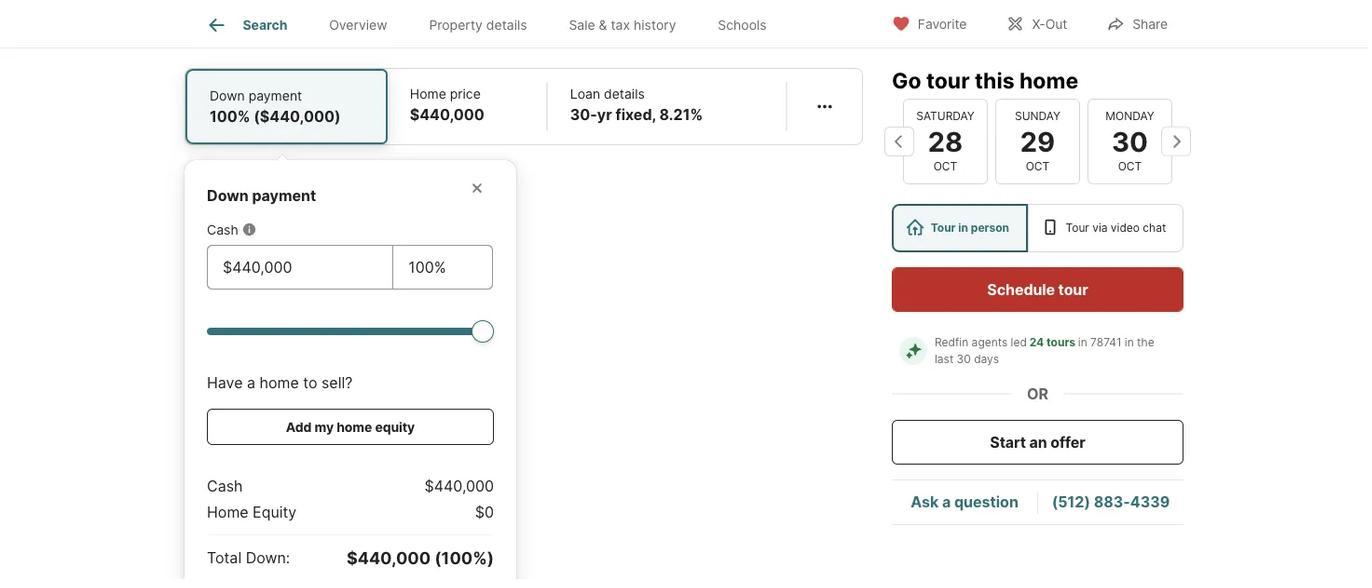 Task type: vqa. For each thing, say whether or not it's contained in the screenshot.


Task type: locate. For each thing, give the bounding box(es) containing it.
equity
[[375, 420, 415, 436]]

0 vertical spatial cash
[[207, 222, 238, 238]]

$440,000 (100%) tooltip
[[185, 146, 863, 581]]

30 down 'monday' on the right top of page
[[1112, 125, 1149, 158]]

1 vertical spatial tour
[[1059, 281, 1089, 299]]

1 horizontal spatial home
[[337, 420, 372, 436]]

or
[[1027, 385, 1049, 403]]

0 horizontal spatial tour
[[927, 67, 970, 93]]

1 horizontal spatial a
[[943, 494, 951, 512]]

&
[[599, 17, 608, 33]]

a inside "$440,000 (100%)" tooltip
[[247, 374, 255, 393]]

2 oct from the left
[[1026, 160, 1050, 173]]

homeowners'
[[207, 18, 304, 36]]

tour left via
[[1066, 221, 1090, 235]]

tour for go
[[927, 67, 970, 93]]

0 horizontal spatial home
[[207, 504, 249, 522]]

history
[[634, 17, 676, 33]]

cash up home equity
[[207, 478, 243, 496]]

home up sunday
[[1020, 67, 1079, 93]]

0 horizontal spatial a
[[247, 374, 255, 393]]

$440,000 for $440,000 (100%)
[[347, 549, 431, 569]]

oct down 29 on the top of the page
[[1026, 160, 1050, 173]]

led
[[1011, 336, 1027, 350]]

1 horizontal spatial tour
[[1066, 221, 1090, 235]]

1 tour from the left
[[931, 221, 956, 235]]

2 tour from the left
[[1066, 221, 1090, 235]]

tab list
[[185, 0, 803, 48]]

add my home equity
[[286, 420, 415, 436]]

oct down 'monday' on the right top of page
[[1119, 160, 1142, 173]]

2 cash from the top
[[207, 478, 243, 496]]

home for add my home equity
[[337, 420, 372, 436]]

tour in person
[[931, 221, 1010, 235]]

in
[[959, 221, 969, 235], [1079, 336, 1088, 350], [1125, 336, 1134, 350]]

home
[[1020, 67, 1079, 93], [260, 374, 299, 393], [337, 420, 372, 436]]

down inside down payment 100% ($440,000)
[[210, 88, 245, 104]]

homeowners' insurance link
[[207, 18, 376, 36]]

1 horizontal spatial oct
[[1026, 160, 1050, 173]]

in left the
[[1125, 336, 1134, 350]]

equity
[[253, 504, 297, 522]]

a for have
[[247, 374, 255, 393]]

30 inside monday 30 oct
[[1112, 125, 1149, 158]]

0 vertical spatial tour
[[927, 67, 970, 93]]

0 vertical spatial 30
[[1112, 125, 1149, 158]]

cash down down payment at left
[[207, 222, 238, 238]]

3 oct from the left
[[1119, 160, 1142, 173]]

x-out
[[1033, 16, 1068, 32]]

1 vertical spatial home
[[207, 504, 249, 522]]

0 horizontal spatial oct
[[934, 160, 958, 173]]

payment for down payment
[[252, 187, 316, 205]]

1 vertical spatial a
[[943, 494, 951, 512]]

payment for down payment 100% ($440,000)
[[249, 88, 302, 104]]

down inside "$440,000 (100%)" tooltip
[[207, 187, 249, 205]]

(512)
[[1052, 494, 1091, 512]]

tax
[[611, 17, 630, 33]]

home left 'price'
[[410, 86, 446, 102]]

1 horizontal spatial details
[[604, 86, 645, 102]]

a right have
[[247, 374, 255, 393]]

home up total on the left bottom of the page
[[207, 504, 249, 522]]

0 vertical spatial home
[[410, 86, 446, 102]]

favorite
[[918, 16, 967, 32]]

oct inside monday 30 oct
[[1119, 160, 1142, 173]]

1 vertical spatial down
[[207, 187, 249, 205]]

sale
[[569, 17, 595, 33]]

None text field
[[409, 257, 477, 279]]

home inside button
[[337, 420, 372, 436]]

details right property
[[487, 17, 527, 33]]

tour inside option
[[931, 221, 956, 235]]

details inside loan details 30-yr fixed, 8.21%
[[604, 86, 645, 102]]

a for ask
[[943, 494, 951, 512]]

0 horizontal spatial in
[[959, 221, 969, 235]]

next image
[[1162, 127, 1192, 157]]

tour inside 'option'
[[1066, 221, 1090, 235]]

None button
[[903, 99, 988, 185], [996, 99, 1081, 185], [1088, 99, 1173, 185], [903, 99, 988, 185], [996, 99, 1081, 185], [1088, 99, 1173, 185]]

home equity
[[207, 504, 297, 522]]

down
[[210, 88, 245, 104], [207, 187, 249, 205]]

home inside home price $440,000
[[410, 86, 446, 102]]

30
[[1112, 125, 1149, 158], [957, 353, 971, 366]]

in right tours
[[1079, 336, 1088, 350]]

yr
[[597, 106, 612, 124]]

tour via video chat
[[1066, 221, 1167, 235]]

30 right last
[[957, 353, 971, 366]]

sunday 29 oct
[[1015, 109, 1061, 173]]

monday 30 oct
[[1106, 109, 1155, 173]]

down for down payment
[[207, 187, 249, 205]]

0 horizontal spatial tour
[[931, 221, 956, 235]]

down down 100%
[[207, 187, 249, 205]]

4339
[[1131, 494, 1170, 512]]

down payment 100% ($440,000)
[[210, 88, 341, 126]]

$440,000 down 'price'
[[410, 106, 485, 124]]

payment inside down payment 100% ($440,000)
[[249, 88, 302, 104]]

tour
[[931, 221, 956, 235], [1066, 221, 1090, 235]]

down up 100%
[[210, 88, 245, 104]]

question
[[955, 494, 1019, 512]]

list box
[[892, 204, 1184, 253]]

tour inside button
[[1059, 281, 1089, 299]]

$440,000 left (100%)
[[347, 549, 431, 569]]

details for loan details 30-yr fixed, 8.21%
[[604, 86, 645, 102]]

tour right schedule
[[1059, 281, 1089, 299]]

tour up saturday
[[927, 67, 970, 93]]

payment down ($440,000)
[[252, 187, 316, 205]]

fixed,
[[616, 106, 656, 124]]

a
[[247, 374, 255, 393], [943, 494, 951, 512]]

have
[[207, 374, 243, 393]]

1 vertical spatial home
[[260, 374, 299, 393]]

1 horizontal spatial tour
[[1059, 281, 1089, 299]]

0 vertical spatial home
[[1020, 67, 1079, 93]]

0 vertical spatial a
[[247, 374, 255, 393]]

search
[[243, 17, 288, 33]]

1 vertical spatial 30
[[957, 353, 971, 366]]

agents
[[972, 336, 1008, 350]]

loan
[[570, 86, 601, 102]]

$440,000 (100%)
[[347, 549, 494, 569]]

0 horizontal spatial 30
[[957, 353, 971, 366]]

1 vertical spatial $440,000
[[425, 478, 494, 496]]

tour
[[927, 67, 970, 93], [1059, 281, 1089, 299]]

1 vertical spatial cash
[[207, 478, 243, 496]]

0 vertical spatial payment
[[249, 88, 302, 104]]

go
[[892, 67, 922, 93]]

1 horizontal spatial 30
[[1112, 125, 1149, 158]]

sale & tax history tab
[[548, 3, 697, 48]]

property
[[429, 17, 483, 33]]

2 vertical spatial home
[[337, 420, 372, 436]]

$0
[[475, 504, 494, 522]]

oct inside sunday 29 oct
[[1026, 160, 1050, 173]]

oct down 28
[[934, 160, 958, 173]]

chat
[[1143, 221, 1167, 235]]

a right ask
[[943, 494, 951, 512]]

1 vertical spatial payment
[[252, 187, 316, 205]]

1 vertical spatial details
[[604, 86, 645, 102]]

schedule
[[988, 281, 1055, 299]]

None text field
[[223, 257, 378, 279]]

the
[[1138, 336, 1155, 350]]

homeowners' insurance
[[207, 18, 376, 36]]

2 horizontal spatial oct
[[1119, 160, 1142, 173]]

down payment
[[207, 187, 316, 205]]

1 oct from the left
[[934, 160, 958, 173]]

0 vertical spatial details
[[487, 17, 527, 33]]

details inside tab
[[487, 17, 527, 33]]

tour left 'person'
[[931, 221, 956, 235]]

2 horizontal spatial in
[[1125, 336, 1134, 350]]

$323
[[480, 18, 517, 36]]

details
[[487, 17, 527, 33], [604, 86, 645, 102]]

sale & tax history
[[569, 17, 676, 33]]

tour for tour via video chat
[[1066, 221, 1090, 235]]

0 horizontal spatial details
[[487, 17, 527, 33]]

home right my
[[337, 420, 372, 436]]

start
[[990, 434, 1027, 452]]

details up fixed,
[[604, 86, 645, 102]]

$440,000
[[410, 106, 485, 124], [425, 478, 494, 496], [347, 549, 431, 569]]

share
[[1133, 16, 1168, 32]]

price
[[450, 86, 481, 102]]

payment
[[249, 88, 302, 104], [252, 187, 316, 205]]

home for home price $440,000
[[410, 86, 446, 102]]

8.21%
[[660, 106, 703, 124]]

home
[[410, 86, 446, 102], [207, 504, 249, 522]]

home left to
[[260, 374, 299, 393]]

down for down payment 100% ($440,000)
[[210, 88, 245, 104]]

oct inside saturday 28 oct
[[934, 160, 958, 173]]

0 horizontal spatial home
[[260, 374, 299, 393]]

in left 'person'
[[959, 221, 969, 235]]

0 vertical spatial down
[[210, 88, 245, 104]]

person
[[971, 221, 1010, 235]]

2 vertical spatial $440,000
[[347, 549, 431, 569]]

payment up ($440,000)
[[249, 88, 302, 104]]

out
[[1046, 16, 1068, 32]]

1 horizontal spatial home
[[410, 86, 446, 102]]

x-
[[1033, 16, 1046, 32]]

$440,000 up $0
[[425, 478, 494, 496]]

home inside "$440,000 (100%)" tooltip
[[207, 504, 249, 522]]

payment inside "$440,000 (100%)" tooltip
[[252, 187, 316, 205]]

$440,000 for $440,000
[[425, 478, 494, 496]]

29
[[1021, 125, 1056, 158]]

100%
[[210, 108, 250, 126]]

last
[[935, 353, 954, 366]]



Task type: describe. For each thing, give the bounding box(es) containing it.
30-
[[570, 106, 597, 124]]

sunday
[[1015, 109, 1061, 123]]

24
[[1030, 336, 1044, 350]]

tour via video chat option
[[1028, 204, 1184, 253]]

search link
[[205, 14, 288, 36]]

video
[[1111, 221, 1140, 235]]

28
[[928, 125, 963, 158]]

in the last 30 days
[[935, 336, 1158, 366]]

redfin agents led 24 tours in 78741
[[935, 336, 1122, 350]]

($440,000)
[[254, 108, 341, 126]]

Down Payment Slider range field
[[207, 320, 494, 343]]

my
[[315, 420, 334, 436]]

favorite button
[[876, 4, 983, 42]]

total down:
[[207, 550, 290, 568]]

total
[[207, 550, 242, 568]]

sell?
[[322, 374, 353, 393]]

loan details 30-yr fixed, 8.21%
[[570, 86, 703, 124]]

an
[[1030, 434, 1048, 452]]

list box containing tour in person
[[892, 204, 1184, 253]]

78741
[[1091, 336, 1122, 350]]

(512) 883-4339
[[1052, 494, 1170, 512]]

tours
[[1047, 336, 1076, 350]]

2 horizontal spatial home
[[1020, 67, 1079, 93]]

30 inside in the last 30 days
[[957, 353, 971, 366]]

oct for 30
[[1119, 160, 1142, 173]]

(512) 883-4339 link
[[1052, 494, 1170, 512]]

oct for 28
[[934, 160, 958, 173]]

x-out button
[[991, 4, 1084, 42]]

details for property details
[[487, 17, 527, 33]]

down:
[[246, 550, 290, 568]]

add
[[286, 420, 312, 436]]

ask a question link
[[911, 494, 1019, 512]]

oct for 29
[[1026, 160, 1050, 173]]

schools
[[718, 17, 767, 33]]

property details
[[429, 17, 527, 33]]

offer
[[1051, 434, 1086, 452]]

schedule tour button
[[892, 268, 1184, 312]]

to
[[303, 374, 317, 393]]

start an offer button
[[892, 420, 1184, 465]]

this
[[975, 67, 1015, 93]]

tour in person option
[[892, 204, 1028, 253]]

in inside in the last 30 days
[[1125, 336, 1134, 350]]

overview tab
[[308, 3, 408, 48]]

saturday
[[917, 109, 975, 123]]

1 horizontal spatial in
[[1079, 336, 1088, 350]]

in inside option
[[959, 221, 969, 235]]

go tour this home
[[892, 67, 1079, 93]]

monday
[[1106, 109, 1155, 123]]

home for home equity
[[207, 504, 249, 522]]

insurance
[[308, 18, 376, 36]]

property details tab
[[408, 3, 548, 48]]

via
[[1093, 221, 1108, 235]]

ask
[[911, 494, 939, 512]]

(100%)
[[435, 549, 494, 569]]

tour for schedule
[[1059, 281, 1089, 299]]

none text field inside "$440,000 (100%)" tooltip
[[409, 257, 477, 279]]

previous image
[[885, 127, 915, 157]]

saturday 28 oct
[[917, 109, 975, 173]]

tab list containing search
[[185, 0, 803, 48]]

home price $440,000
[[410, 86, 485, 124]]

overview
[[329, 17, 387, 33]]

tour for tour in person
[[931, 221, 956, 235]]

1 cash from the top
[[207, 222, 238, 238]]

start an offer
[[990, 434, 1086, 452]]

0 vertical spatial $440,000
[[410, 106, 485, 124]]

schedule tour
[[988, 281, 1089, 299]]

add my home equity button
[[207, 410, 494, 446]]

share button
[[1091, 4, 1184, 42]]

home for have a home to sell?
[[260, 374, 299, 393]]

redfin
[[935, 336, 969, 350]]

have a home to sell?
[[207, 374, 353, 393]]

schools tab
[[697, 3, 788, 48]]

883-
[[1094, 494, 1131, 512]]

ask a question
[[911, 494, 1019, 512]]

days
[[974, 353, 1000, 366]]

none text field inside "$440,000 (100%)" tooltip
[[223, 257, 378, 279]]



